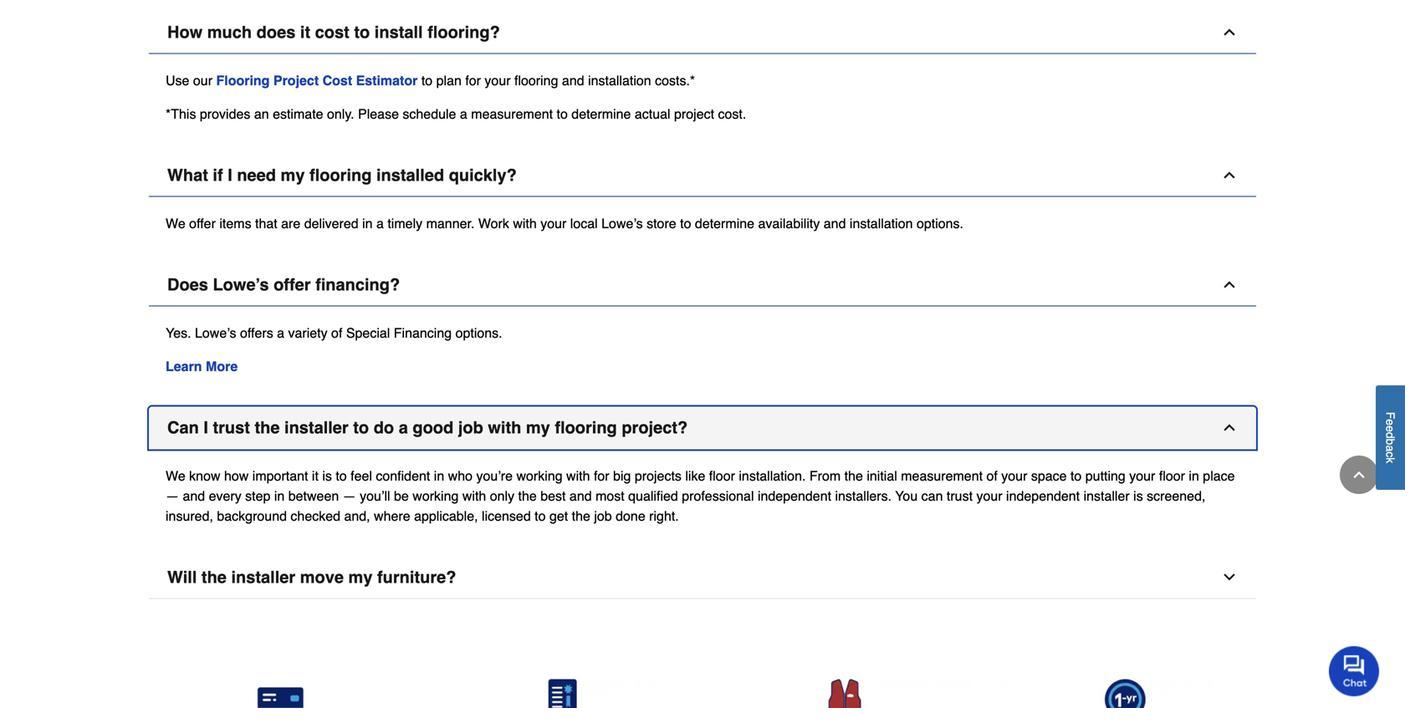 Task type: vqa. For each thing, say whether or not it's contained in the screenshot.
second — from the right
yes



Task type: describe. For each thing, give the bounding box(es) containing it.
will
[[167, 568, 197, 587]]

costs.*
[[655, 73, 696, 88]]

please
[[358, 106, 399, 122]]

you'll
[[360, 489, 390, 504]]

with left big
[[567, 469, 590, 484]]

offer inside button
[[274, 275, 311, 295]]

1 vertical spatial flooring
[[310, 166, 372, 185]]

with right work
[[513, 216, 537, 231]]

space
[[1032, 469, 1067, 484]]

f
[[1385, 412, 1398, 420]]

flooring
[[216, 73, 270, 88]]

flooring project cost estimator link
[[216, 73, 418, 88]]

plan
[[437, 73, 462, 88]]

0 horizontal spatial for
[[466, 73, 481, 88]]

we for can i trust the installer to do a good job with my flooring project?
[[166, 469, 186, 484]]

1 vertical spatial working
[[413, 489, 459, 504]]

that
[[255, 216, 278, 231]]

can i trust the installer to do a good job with my flooring project?
[[167, 418, 688, 438]]

a for do
[[399, 418, 408, 438]]

0 vertical spatial flooring
[[515, 73, 559, 88]]

installation.
[[739, 469, 806, 484]]

offers
[[240, 326, 273, 341]]

get
[[550, 509, 568, 524]]

what
[[167, 166, 208, 185]]

chevron up image for how much does it cost to install flooring?
[[1222, 24, 1239, 41]]

you're
[[477, 469, 513, 484]]

right.
[[650, 509, 679, 524]]

the right only
[[518, 489, 537, 504]]

chevron up image
[[1222, 277, 1239, 293]]

a right offers
[[277, 326, 285, 341]]

insured,
[[166, 509, 213, 524]]

who
[[448, 469, 473, 484]]

lowe's for financing?
[[213, 275, 269, 295]]

more
[[206, 359, 238, 374]]

can
[[167, 418, 199, 438]]

confident
[[376, 469, 430, 484]]

for inside 'we know how important it is to feel confident in who you're working with for big projects like floor installation. from the initial measurement of your space to putting your floor in place — and every step in between — you'll be working with only the best and most qualified professional independent installers. you can trust your independent installer is screened, insured, background checked and, where applicable, licensed to get the job done right.'
[[594, 469, 610, 484]]

project
[[675, 106, 715, 122]]

a for in
[[377, 216, 384, 231]]

we know how important it is to feel confident in who you're working with for big projects like floor installation. from the initial measurement of your space to putting your floor in place — and every step in between — you'll be working with only the best and most qualified professional independent installers. you can trust your independent installer is screened, insured, background checked and, where applicable, licensed to get the job done right.
[[166, 469, 1236, 524]]

financing?
[[316, 275, 400, 295]]

chevron up image inside scroll to top element
[[1351, 467, 1368, 484]]

chevron up image for can i trust the installer to do a good job with my flooring project?
[[1222, 420, 1239, 436]]

from
[[810, 469, 841, 484]]

big
[[613, 469, 631, 484]]

checked
[[291, 509, 341, 524]]

does lowe's offer financing?
[[167, 275, 400, 295]]

manner.
[[426, 216, 475, 231]]

project?
[[622, 418, 688, 438]]

need
[[237, 166, 276, 185]]

a blue 1-year labor warranty icon. image
[[998, 680, 1254, 709]]

projects
[[635, 469, 682, 484]]

can
[[922, 489, 944, 504]]

your left local
[[541, 216, 567, 231]]

d
[[1385, 433, 1398, 439]]

a for schedule
[[460, 106, 468, 122]]

a up k
[[1385, 446, 1398, 452]]

the inside button
[[202, 568, 227, 587]]

do
[[374, 418, 394, 438]]

with inside button
[[488, 418, 522, 438]]

will the installer move my furniture? button
[[149, 557, 1257, 600]]

most
[[596, 489, 625, 504]]

learn more link
[[166, 359, 238, 374]]

installer inside 'we know how important it is to feel confident in who you're working with for big projects like floor installation. from the initial measurement of your space to putting your floor in place — and every step in between — you'll be working with only the best and most qualified professional independent installers. you can trust your independent installer is screened, insured, background checked and, where applicable, licensed to get the job done right.'
[[1084, 489, 1130, 504]]

0 vertical spatial options.
[[917, 216, 964, 231]]

b
[[1385, 439, 1398, 446]]

2 e from the top
[[1385, 426, 1398, 433]]

can i trust the installer to do a good job with my flooring project? button
[[149, 407, 1257, 450]]

0 vertical spatial installation
[[588, 73, 652, 88]]

0 horizontal spatial offer
[[189, 216, 216, 231]]

delivered
[[304, 216, 359, 231]]

1 vertical spatial my
[[526, 418, 550, 438]]

variety
[[288, 326, 328, 341]]

*this provides an estimate only. please schedule a measurement to determine actual project cost.
[[166, 106, 747, 122]]

where
[[374, 509, 411, 524]]

installer inside the will the installer move my furniture? button
[[231, 568, 296, 587]]

2 vertical spatial flooring
[[555, 418, 617, 438]]

background
[[217, 509, 287, 524]]

scroll to top element
[[1341, 456, 1379, 495]]

move
[[300, 568, 344, 587]]

we for what if i need my flooring installed quickly?
[[166, 216, 186, 231]]

yes. lowe's offers a variety of special financing options.
[[166, 326, 510, 341]]

1 vertical spatial is
[[1134, 489, 1144, 504]]

provides
[[200, 106, 251, 122]]

estimator
[[356, 73, 418, 88]]

timely
[[388, 216, 423, 231]]

the inside button
[[255, 418, 280, 438]]

how much does it cost to install flooring? button
[[149, 11, 1257, 54]]

*this
[[166, 106, 196, 122]]

job inside can i trust the installer to do a good job with my flooring project? button
[[458, 418, 484, 438]]

between
[[288, 489, 339, 504]]

my for flooring
[[281, 166, 305, 185]]

k
[[1385, 458, 1398, 464]]

0 horizontal spatial is
[[322, 469, 332, 484]]

learn
[[166, 359, 202, 374]]

2 — from the left
[[343, 489, 356, 504]]

trust inside 'we know how important it is to feel confident in who you're working with for big projects like floor installation. from the initial measurement of your space to putting your floor in place — and every step in between — you'll be working with only the best and most qualified professional independent installers. you can trust your independent installer is screened, insured, background checked and, where applicable, licensed to get the job done right.'
[[947, 489, 973, 504]]

a dark blue credit card icon. image
[[152, 680, 408, 709]]

how
[[167, 23, 203, 42]]

an
[[254, 106, 269, 122]]

best
[[541, 489, 566, 504]]

place
[[1204, 469, 1236, 484]]

store
[[647, 216, 677, 231]]

know
[[189, 469, 221, 484]]



Task type: locate. For each thing, give the bounding box(es) containing it.
1 we from the top
[[166, 216, 186, 231]]

the right will
[[202, 568, 227, 587]]

for right plan
[[466, 73, 481, 88]]

lowe's up the more
[[195, 326, 236, 341]]

2 independent from the left
[[1007, 489, 1080, 504]]

lowe's right local
[[602, 216, 643, 231]]

1 floor from the left
[[709, 469, 736, 484]]

independent down space on the right bottom of the page
[[1007, 489, 1080, 504]]

availability
[[759, 216, 820, 231]]

0 vertical spatial installer
[[285, 418, 349, 438]]

much
[[207, 23, 252, 42]]

what if i need my flooring installed quickly?
[[167, 166, 517, 185]]

is left screened, at the bottom right of page
[[1134, 489, 1144, 504]]

qualified
[[629, 489, 678, 504]]

my for furniture?
[[349, 568, 373, 587]]

c
[[1385, 452, 1398, 458]]

0 vertical spatial my
[[281, 166, 305, 185]]

job down most
[[594, 509, 612, 524]]

the up the installers.
[[845, 469, 864, 484]]

1 horizontal spatial of
[[987, 469, 998, 484]]

use our flooring project cost estimator to plan for your flooring and installation costs.*
[[166, 73, 696, 88]]

2 horizontal spatial my
[[526, 418, 550, 438]]

your
[[485, 73, 511, 88], [541, 216, 567, 231], [1002, 469, 1028, 484], [1130, 469, 1156, 484], [977, 489, 1003, 504]]

it inside button
[[300, 23, 311, 42]]

we inside 'we know how important it is to feel confident in who you're working with for big projects like floor installation. from the initial measurement of your space to putting your floor in place — and every step in between — you'll be working with only the best and most qualified professional independent installers. you can trust your independent installer is screened, insured, background checked and, where applicable, licensed to get the job done right.'
[[166, 469, 186, 484]]

0 vertical spatial determine
[[572, 106, 631, 122]]

1 vertical spatial for
[[594, 469, 610, 484]]

measurement up can on the right of page
[[901, 469, 983, 484]]

the
[[255, 418, 280, 438], [845, 469, 864, 484], [518, 489, 537, 504], [572, 509, 591, 524], [202, 568, 227, 587]]

a lowe's red vest icon. image
[[716, 680, 972, 709]]

1 horizontal spatial installation
[[850, 216, 913, 231]]

2 floor from the left
[[1160, 469, 1186, 484]]

lowe's
[[602, 216, 643, 231], [213, 275, 269, 295], [195, 326, 236, 341]]

installer inside can i trust the installer to do a good job with my flooring project? button
[[285, 418, 349, 438]]

putting
[[1086, 469, 1126, 484]]

1 horizontal spatial trust
[[947, 489, 973, 504]]

in left who
[[434, 469, 445, 484]]

options.
[[917, 216, 964, 231], [456, 326, 503, 341]]

2 vertical spatial lowe's
[[195, 326, 236, 341]]

applicable,
[[414, 509, 478, 524]]

1 horizontal spatial is
[[1134, 489, 1144, 504]]

is
[[322, 469, 332, 484], [1134, 489, 1144, 504]]

0 vertical spatial for
[[466, 73, 481, 88]]

installer up important
[[285, 418, 349, 438]]

floor up screened, at the bottom right of page
[[1160, 469, 1186, 484]]

0 horizontal spatial i
[[204, 418, 208, 438]]

0 vertical spatial of
[[331, 326, 343, 341]]

professional
[[682, 489, 754, 504]]

important
[[253, 469, 308, 484]]

schedule
[[403, 106, 456, 122]]

your left space on the right bottom of the page
[[1002, 469, 1028, 484]]

learn more
[[166, 359, 238, 374]]

1 vertical spatial determine
[[695, 216, 755, 231]]

with
[[513, 216, 537, 231], [488, 418, 522, 438], [567, 469, 590, 484], [463, 489, 486, 504]]

determine
[[572, 106, 631, 122], [695, 216, 755, 231]]

1 horizontal spatial floor
[[1160, 469, 1186, 484]]

1 vertical spatial installer
[[1084, 489, 1130, 504]]

0 vertical spatial it
[[300, 23, 311, 42]]

lowe's up offers
[[213, 275, 269, 295]]

chat invite button image
[[1330, 646, 1381, 697]]

our
[[193, 73, 213, 88]]

your right plan
[[485, 73, 511, 88]]

1 vertical spatial job
[[594, 509, 612, 524]]

0 horizontal spatial it
[[300, 23, 311, 42]]

like
[[686, 469, 706, 484]]

2 we from the top
[[166, 469, 186, 484]]

a dark blue background check icon. image
[[434, 680, 690, 709]]

0 horizontal spatial determine
[[572, 106, 631, 122]]

1 horizontal spatial for
[[594, 469, 610, 484]]

installer left move
[[231, 568, 296, 587]]

1 horizontal spatial job
[[594, 509, 612, 524]]

cost
[[315, 23, 350, 42]]

f e e d b a c k
[[1385, 412, 1398, 464]]

how much does it cost to install flooring?
[[167, 23, 500, 42]]

0 vertical spatial we
[[166, 216, 186, 231]]

does
[[257, 23, 296, 42]]

trust right can
[[213, 418, 250, 438]]

1 vertical spatial installation
[[850, 216, 913, 231]]

a right do
[[399, 418, 408, 438]]

are
[[281, 216, 301, 231]]

0 vertical spatial job
[[458, 418, 484, 438]]

my right need
[[281, 166, 305, 185]]

project
[[274, 73, 319, 88]]

if
[[213, 166, 223, 185]]

0 horizontal spatial trust
[[213, 418, 250, 438]]

the up important
[[255, 418, 280, 438]]

offer up "variety"
[[274, 275, 311, 295]]

yes.
[[166, 326, 191, 341]]

installer
[[285, 418, 349, 438], [1084, 489, 1130, 504], [231, 568, 296, 587]]

0 horizontal spatial job
[[458, 418, 484, 438]]

and,
[[344, 509, 370, 524]]

0 horizontal spatial installation
[[588, 73, 652, 88]]

1 vertical spatial offer
[[274, 275, 311, 295]]

will the installer move my furniture?
[[167, 568, 456, 587]]

for left big
[[594, 469, 610, 484]]

your right can on the right of page
[[977, 489, 1003, 504]]

lowe's for a
[[195, 326, 236, 341]]

working up applicable,
[[413, 489, 459, 504]]

of inside 'we know how important it is to feel confident in who you're working with for big projects like floor installation. from the initial measurement of your space to putting your floor in place — and every step in between — you'll be working with only the best and most qualified professional independent installers. you can trust your independent installer is screened, insured, background checked and, where applicable, licensed to get the job done right.'
[[987, 469, 998, 484]]

with up you're
[[488, 418, 522, 438]]

1 vertical spatial it
[[312, 469, 319, 484]]

flooring?
[[428, 23, 500, 42]]

of
[[331, 326, 343, 341], [987, 469, 998, 484]]

1 horizontal spatial independent
[[1007, 489, 1080, 504]]

— up insured,
[[166, 489, 179, 504]]

estimate
[[273, 106, 323, 122]]

my inside button
[[349, 568, 373, 587]]

your right the 'putting'
[[1130, 469, 1156, 484]]

i
[[228, 166, 232, 185], [204, 418, 208, 438]]

2 vertical spatial my
[[349, 568, 373, 587]]

working up best
[[517, 469, 563, 484]]

trust
[[213, 418, 250, 438], [947, 489, 973, 504]]

work
[[479, 216, 510, 231]]

installers.
[[836, 489, 892, 504]]

0 horizontal spatial of
[[331, 326, 343, 341]]

— up and,
[[343, 489, 356, 504]]

measurement
[[471, 106, 553, 122], [901, 469, 983, 484]]

0 horizontal spatial my
[[281, 166, 305, 185]]

we offer items that are delivered in a timely manner. work with your local lowe's store to determine availability and installation options.
[[166, 216, 964, 231]]

items
[[220, 216, 252, 231]]

trust right can on the right of page
[[947, 489, 973, 504]]

i right can
[[204, 418, 208, 438]]

0 vertical spatial measurement
[[471, 106, 553, 122]]

chevron up image inside can i trust the installer to do a good job with my flooring project? button
[[1222, 420, 1239, 436]]

1 — from the left
[[166, 489, 179, 504]]

0 vertical spatial is
[[322, 469, 332, 484]]

measurement inside 'we know how important it is to feel confident in who you're working with for big projects like floor installation. from the initial measurement of your space to putting your floor in place — and every step in between — you'll be working with only the best and most qualified professional independent installers. you can trust your independent installer is screened, insured, background checked and, where applicable, licensed to get the job done right.'
[[901, 469, 983, 484]]

1 independent from the left
[[758, 489, 832, 504]]

0 vertical spatial working
[[517, 469, 563, 484]]

does lowe's offer financing? button
[[149, 264, 1257, 307]]

chevron up image for what if i need my flooring installed quickly?
[[1222, 167, 1239, 184]]

chevron up image inside how much does it cost to install flooring? button
[[1222, 24, 1239, 41]]

with down who
[[463, 489, 486, 504]]

feel
[[351, 469, 372, 484]]

installation
[[588, 73, 652, 88], [850, 216, 913, 231]]

0 horizontal spatial working
[[413, 489, 459, 504]]

done
[[616, 509, 646, 524]]

determine down what if i need my flooring installed quickly? button
[[695, 216, 755, 231]]

step
[[245, 489, 271, 504]]

we left know
[[166, 469, 186, 484]]

in left the place
[[1189, 469, 1200, 484]]

initial
[[867, 469, 898, 484]]

in right delivered
[[362, 216, 373, 231]]

1 vertical spatial we
[[166, 469, 186, 484]]

my up best
[[526, 418, 550, 438]]

my right move
[[349, 568, 373, 587]]

chevron up image inside what if i need my flooring installed quickly? button
[[1222, 167, 1239, 184]]

0 horizontal spatial options.
[[456, 326, 503, 341]]

a right schedule
[[460, 106, 468, 122]]

job inside 'we know how important it is to feel confident in who you're working with for big projects like floor installation. from the initial measurement of your space to putting your floor in place — and every step in between — you'll be working with only the best and most qualified professional independent installers. you can trust your independent installer is screened, insured, background checked and, where applicable, licensed to get the job done right.'
[[594, 509, 612, 524]]

every
[[209, 489, 242, 504]]

of left space on the right bottom of the page
[[987, 469, 998, 484]]

independent down installation.
[[758, 489, 832, 504]]

the right 'get'
[[572, 509, 591, 524]]

my
[[281, 166, 305, 185], [526, 418, 550, 438], [349, 568, 373, 587]]

0 vertical spatial offer
[[189, 216, 216, 231]]

0 horizontal spatial floor
[[709, 469, 736, 484]]

chevron up image
[[1222, 24, 1239, 41], [1222, 167, 1239, 184], [1222, 420, 1239, 436], [1351, 467, 1368, 484]]

offer left items
[[189, 216, 216, 231]]

floor
[[709, 469, 736, 484], [1160, 469, 1186, 484]]

chevron down image
[[1222, 569, 1239, 586]]

e
[[1385, 420, 1398, 426], [1385, 426, 1398, 433]]

i right if
[[228, 166, 232, 185]]

1 horizontal spatial determine
[[695, 216, 755, 231]]

1 horizontal spatial options.
[[917, 216, 964, 231]]

use
[[166, 73, 190, 88]]

in down important
[[274, 489, 285, 504]]

of right "variety"
[[331, 326, 343, 341]]

1 horizontal spatial i
[[228, 166, 232, 185]]

we down what
[[166, 216, 186, 231]]

you
[[896, 489, 918, 504]]

1 vertical spatial of
[[987, 469, 998, 484]]

actual
[[635, 106, 671, 122]]

job right "good"
[[458, 418, 484, 438]]

lowe's inside button
[[213, 275, 269, 295]]

is up between
[[322, 469, 332, 484]]

0 horizontal spatial measurement
[[471, 106, 553, 122]]

what if i need my flooring installed quickly? button
[[149, 154, 1257, 197]]

measurement up quickly?
[[471, 106, 553, 122]]

1 e from the top
[[1385, 420, 1398, 426]]

1 horizontal spatial it
[[312, 469, 319, 484]]

offer
[[189, 216, 216, 231], [274, 275, 311, 295]]

furniture?
[[377, 568, 456, 587]]

0 horizontal spatial independent
[[758, 489, 832, 504]]

a left "timely"
[[377, 216, 384, 231]]

it up between
[[312, 469, 319, 484]]

how
[[224, 469, 249, 484]]

floor up professional
[[709, 469, 736, 484]]

2 vertical spatial installer
[[231, 568, 296, 587]]

1 vertical spatial measurement
[[901, 469, 983, 484]]

it left the cost
[[300, 23, 311, 42]]

determine left actual
[[572, 106, 631, 122]]

0 vertical spatial trust
[[213, 418, 250, 438]]

installer down the 'putting'
[[1084, 489, 1130, 504]]

1 horizontal spatial my
[[349, 568, 373, 587]]

1 horizontal spatial measurement
[[901, 469, 983, 484]]

1 horizontal spatial offer
[[274, 275, 311, 295]]

installed
[[377, 166, 444, 185]]

0 vertical spatial i
[[228, 166, 232, 185]]

in
[[362, 216, 373, 231], [434, 469, 445, 484], [1189, 469, 1200, 484], [274, 489, 285, 504]]

1 vertical spatial options.
[[456, 326, 503, 341]]

good
[[413, 418, 454, 438]]

we
[[166, 216, 186, 231], [166, 469, 186, 484]]

1 horizontal spatial working
[[517, 469, 563, 484]]

e up b
[[1385, 426, 1398, 433]]

0 horizontal spatial —
[[166, 489, 179, 504]]

e up the d
[[1385, 420, 1398, 426]]

only
[[490, 489, 515, 504]]

cost
[[323, 73, 352, 88]]

special
[[346, 326, 390, 341]]

trust inside button
[[213, 418, 250, 438]]

local
[[571, 216, 598, 231]]

1 vertical spatial i
[[204, 418, 208, 438]]

1 vertical spatial trust
[[947, 489, 973, 504]]

screened,
[[1147, 489, 1206, 504]]

0 vertical spatial lowe's
[[602, 216, 643, 231]]

job
[[458, 418, 484, 438], [594, 509, 612, 524]]

it inside 'we know how important it is to feel confident in who you're working with for big projects like floor installation. from the initial measurement of your space to putting your floor in place — and every step in between — you'll be working with only the best and most qualified professional independent installers. you can trust your independent installer is screened, insured, background checked and, where applicable, licensed to get the job done right.'
[[312, 469, 319, 484]]

1 horizontal spatial —
[[343, 489, 356, 504]]

independent
[[758, 489, 832, 504], [1007, 489, 1080, 504]]

cost.
[[718, 106, 747, 122]]

1 vertical spatial lowe's
[[213, 275, 269, 295]]

be
[[394, 489, 409, 504]]



